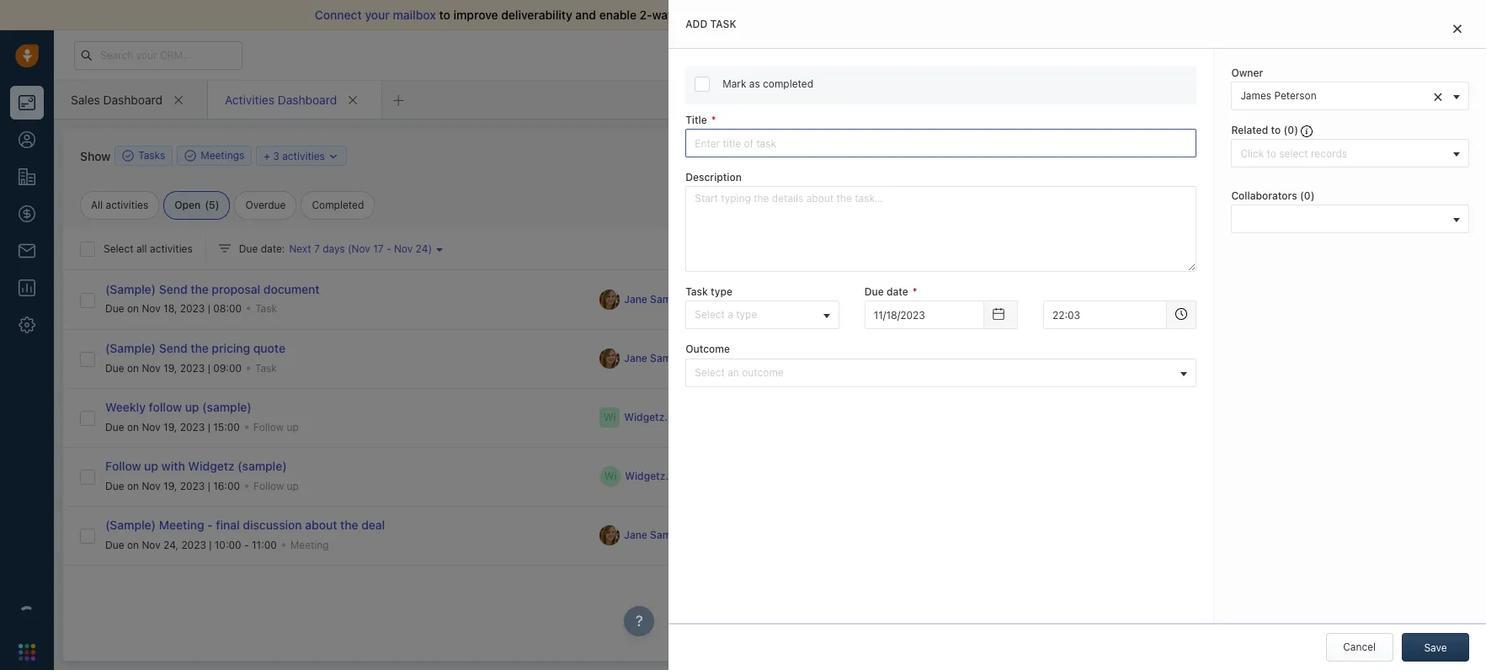 Task type: vqa. For each thing, say whether or not it's contained in the screenshot.
Google Calendar 'button'
no



Task type: describe. For each thing, give the bounding box(es) containing it.
select for select an outcome
[[695, 366, 725, 379]]

nov right 7
[[352, 243, 370, 255]]

cancel button
[[1326, 633, 1394, 662]]

on for follow up with widgetz (sample)
[[127, 480, 139, 492]]

16:00
[[213, 480, 240, 492]]

mark for document
[[915, 293, 938, 306]]

your
[[365, 8, 390, 22]]

discussion
[[243, 518, 302, 533]]

meetings
[[201, 149, 245, 162]]

widgetz.io (sample) for follow up with widgetz (sample)
[[625, 470, 724, 483]]

3 jane sampleton (sample) from the top
[[624, 529, 748, 542]]

widgetz
[[188, 459, 235, 474]]

due date
[[865, 286, 909, 298]]

up left with
[[144, 459, 158, 474]]

collaborators ( 0 )
[[1232, 190, 1315, 202]]

mark inside × tab panel
[[723, 78, 747, 90]]

jane for (sample) send the proposal document
[[624, 293, 648, 306]]

Title text field
[[686, 129, 1197, 158]]

1 vertical spatial activities
[[106, 199, 148, 211]]

document
[[264, 282, 320, 297]]

Click to select records search field
[[1237, 145, 1448, 163]]

Search your CRM... text field
[[74, 41, 243, 69]]

video
[[1110, 214, 1137, 226]]

peterson
[[1275, 89, 1317, 102]]

quote
[[253, 341, 286, 356]]

widgetz.io (sample) link for follow up with widgetz (sample)
[[625, 470, 724, 484]]

nov up the follow
[[142, 362, 161, 374]]

on for (sample) send the proposal document
[[127, 303, 139, 315]]

task inside × tab panel
[[711, 18, 737, 30]]

outcome
[[686, 343, 730, 356]]

(sample) meeting - final discussion about the deal link
[[105, 518, 385, 533]]

5
[[209, 199, 215, 211]]

save button
[[1403, 633, 1470, 662]]

+ 3 activities link
[[264, 148, 340, 164]]

sales dashboard
[[71, 92, 163, 107]]

task type
[[686, 286, 733, 298]]

weekly
[[105, 400, 146, 415]]

(sample) send the pricing quote
[[105, 341, 286, 356]]

widgetz.io (sample) link for weekly follow up (sample)
[[624, 411, 724, 425]]

proposal
[[212, 282, 260, 297]]

widgetz.io (sample) for weekly follow up (sample)
[[624, 411, 723, 424]]

3 jane from the top
[[624, 529, 648, 542]]

0 vertical spatial meeting
[[159, 518, 204, 533]]

explore
[[1169, 48, 1205, 61]]

0 horizontal spatial to
[[439, 8, 451, 22]]

add meeting
[[891, 149, 952, 162]]

19, for up
[[163, 480, 177, 492]]

(sample) send the pricing quote link
[[105, 341, 286, 356]]

jane sampleton (sample) for (sample) send the proposal document
[[624, 293, 748, 306]]

due date:
[[239, 243, 285, 255]]

jane sampleton (sample) for (sample) send the pricing quote
[[624, 352, 748, 365]]

nov down the 'today'
[[1086, 328, 1108, 343]]

enable
[[600, 8, 637, 22]]

microsoft
[[1163, 238, 1208, 251]]

completed
[[763, 78, 814, 90]]

follow up with widgetz (sample) link
[[105, 459, 287, 474]]

related to ( 0 )
[[1232, 124, 1302, 137]]

follow up for weekly follow up (sample)
[[253, 421, 299, 433]]

more
[[979, 149, 1003, 162]]

1 horizontal spatial 17
[[1070, 328, 1083, 343]]

configure widgets
[[1226, 131, 1313, 144]]

select an outcome
[[695, 366, 784, 379]]

trial
[[1049, 49, 1066, 60]]

2023 for widgetz
[[180, 480, 205, 492]]

3 jane sampleton (sample) link from the top
[[624, 529, 749, 543]]

sampleton for (sample) send the proposal document
[[650, 293, 703, 306]]

activities
[[225, 92, 275, 107]]

-- text field
[[865, 301, 985, 330]]

nov left '18,' at the left top of page
[[142, 303, 161, 315]]

× tab panel
[[669, 0, 1487, 671]]

1 horizontal spatial meeting
[[290, 539, 329, 551]]

final
[[216, 518, 240, 533]]

in
[[1093, 49, 1101, 60]]

18,
[[163, 303, 177, 315]]

mark as completed
[[723, 78, 814, 90]]

(sample) for (sample) send the proposal document
[[105, 282, 156, 297]]

related
[[1232, 124, 1269, 137]]

teams
[[1211, 238, 1242, 251]]

conferencing
[[1139, 214, 1203, 226]]

activities for all
[[150, 243, 193, 255]]

deal
[[362, 518, 385, 533]]

follow up with widgetz (sample)
[[105, 459, 287, 474]]

open
[[175, 199, 201, 211]]

dashboard for sales dashboard
[[103, 92, 163, 107]]

as
[[750, 78, 760, 90]]

follow for follow up with widgetz (sample)
[[254, 480, 284, 492]]

office 365 button
[[1066, 263, 1152, 283]]

my
[[1070, 172, 1087, 187]]

office 365
[[1091, 267, 1142, 279]]

task inside button
[[801, 149, 821, 162]]

select for select a type
[[695, 309, 725, 321]]

select an outcome button
[[686, 358, 1197, 387]]

due on nov 19, 2023 | 15:00
[[105, 421, 240, 433]]

activities for 3
[[282, 150, 325, 162]]

0 vertical spatial days
[[1116, 49, 1137, 60]]

next
[[289, 243, 311, 255]]

show
[[80, 149, 111, 163]]

1 horizontal spatial calendar
[[1215, 214, 1258, 226]]

task inside × tab panel
[[686, 286, 708, 298]]

widgets
[[1276, 131, 1313, 144]]

1 vertical spatial follow
[[105, 459, 141, 474]]

0 vertical spatial 17
[[373, 243, 384, 255]]

nov down follow up with widgetz (sample) link
[[142, 480, 161, 492]]

and
[[576, 8, 596, 22]]

1 horizontal spatial +
[[1206, 214, 1213, 226]]

open ( 5 )
[[175, 199, 219, 211]]

your trial ends in 21 days
[[1026, 49, 1137, 60]]

explore plans link
[[1159, 45, 1243, 65]]

( right open
[[205, 199, 209, 211]]

365
[[1123, 267, 1142, 279]]

due for follow up with widgetz (sample)
[[105, 480, 124, 492]]

add for "add meeting" button
[[891, 149, 910, 162]]

connect your mailbox to improve deliverability and enable 2-way sync of email conversations.
[[315, 8, 835, 22]]

15:00
[[213, 421, 240, 433]]

19, for send
[[163, 362, 177, 374]]

0 horizontal spatial -
[[207, 518, 213, 533]]

due for (sample) meeting - final discussion about the deal
[[105, 539, 124, 551]]

connect for connect your mailbox to improve deliverability and enable 2-way sync of email conversations.
[[315, 8, 362, 22]]

0 vertical spatial calendar
[[1090, 172, 1139, 187]]

up up discussion
[[287, 480, 299, 492]]

24,
[[163, 539, 179, 551]]

2 vertical spatial the
[[340, 518, 359, 533]]

1 horizontal spatial 0
[[1305, 190, 1311, 202]]

mark complete button for (sample) send the proposal document
[[889, 285, 994, 314]]

11:00
[[252, 539, 277, 551]]

17 nov
[[1070, 328, 1108, 343]]

due on nov 24, 2023 | 10:00 - 11:00
[[105, 539, 277, 551]]

next 7 days ( nov 17 - nov 24 )
[[289, 243, 432, 255]]

james
[[1241, 89, 1272, 102]]

| for widgetz
[[208, 480, 210, 492]]

+1 for quote
[[762, 352, 773, 365]]

type inside button
[[736, 309, 758, 321]]

improve
[[454, 8, 498, 22]]

mark for quote
[[915, 352, 938, 365]]

2 vertical spatial -
[[244, 539, 249, 551]]



Task type: locate. For each thing, give the bounding box(es) containing it.
3 (sample) from the top
[[105, 518, 156, 533]]

the left deal
[[340, 518, 359, 533]]

sampleton
[[650, 293, 703, 306], [650, 352, 703, 365], [650, 529, 703, 542]]

1 vertical spatial -
[[207, 518, 213, 533]]

| left 10:00
[[209, 539, 212, 551]]

meeting
[[913, 149, 952, 162]]

2 (sample) from the top
[[105, 341, 156, 356]]

1 horizontal spatial add task
[[779, 149, 821, 162]]

conversations.
[[754, 8, 835, 22]]

select inside button
[[695, 366, 725, 379]]

0 vertical spatial the
[[191, 282, 209, 297]]

widgetz.io for follow up with widgetz (sample)
[[625, 470, 678, 483]]

0 horizontal spatial connect
[[315, 8, 362, 22]]

| for proposal
[[208, 303, 210, 315]]

0 horizontal spatial meeting
[[159, 518, 204, 533]]

jane for (sample) send the pricing quote
[[624, 352, 648, 365]]

activities dashboard
[[225, 92, 337, 107]]

(sample) for (sample) meeting - final discussion about the deal
[[105, 518, 156, 533]]

0 vertical spatial to
[[439, 8, 451, 22]]

to right the mailbox
[[439, 8, 451, 22]]

1 vertical spatial follow up
[[254, 480, 299, 492]]

mark left as
[[723, 78, 747, 90]]

microsoft teams button
[[1138, 235, 1251, 255]]

2 jane from the top
[[624, 352, 648, 365]]

follow up right 15:00
[[253, 421, 299, 433]]

0 down peterson
[[1288, 124, 1295, 137]]

1 jane sampleton (sample) link from the top
[[624, 292, 749, 307]]

activities inside button
[[282, 150, 325, 162]]

(sample) for (sample) send the pricing quote
[[105, 341, 156, 356]]

1 on from the top
[[127, 303, 139, 315]]

3 on from the top
[[127, 421, 139, 433]]

nov left 24
[[394, 243, 413, 255]]

1 horizontal spatial task
[[801, 149, 821, 162]]

james peterson
[[1241, 89, 1317, 102]]

| for pricing
[[208, 362, 210, 374]]

1 sampleton from the top
[[650, 293, 703, 306]]

meeting
[[159, 518, 204, 533], [290, 539, 329, 551]]

0 vertical spatial jane sampleton (sample)
[[624, 293, 748, 306]]

mark down -- text box
[[915, 352, 938, 365]]

Start typing the details about the task… text field
[[686, 186, 1197, 272]]

1 vertical spatial sampleton
[[650, 352, 703, 365]]

1 (sample) from the top
[[105, 282, 156, 297]]

0 horizontal spatial add task
[[686, 18, 737, 30]]

0 vertical spatial task
[[686, 286, 708, 298]]

weekly follow up (sample)
[[105, 400, 252, 415]]

connect video conferencing + calendar
[[1066, 214, 1258, 226]]

days right 7
[[323, 243, 345, 255]]

send for proposal
[[159, 282, 188, 297]]

connect left video
[[1066, 214, 1107, 226]]

1 vertical spatial +
[[1206, 214, 1213, 226]]

3 19, from the top
[[163, 480, 177, 492]]

configure widgets button
[[1201, 128, 1322, 148]]

1 vertical spatial select
[[695, 309, 725, 321]]

0 vertical spatial follow up
[[253, 421, 299, 433]]

1 horizontal spatial type
[[736, 309, 758, 321]]

+ 3 activities
[[264, 150, 325, 162]]

add down completed
[[779, 149, 798, 162]]

1 vertical spatial calendar
[[1215, 214, 1258, 226]]

|
[[208, 303, 210, 315], [208, 362, 210, 374], [208, 421, 210, 433], [208, 480, 210, 492], [209, 539, 212, 551]]

1 vertical spatial 19,
[[163, 421, 177, 433]]

mark complete down -- text box
[[915, 352, 985, 365]]

all
[[136, 243, 147, 255]]

about
[[305, 518, 337, 533]]

2023 down weekly follow up (sample) link
[[180, 421, 205, 433]]

0 vertical spatial select
[[104, 243, 134, 255]]

description
[[686, 171, 742, 184]]

up right the follow
[[185, 400, 199, 415]]

1 vertical spatial mark
[[915, 293, 938, 306]]

calendar up teams
[[1215, 214, 1258, 226]]

| left 15:00
[[208, 421, 210, 433]]

+ inside + 3 activities link
[[264, 150, 270, 162]]

0 vertical spatial task
[[711, 18, 737, 30]]

0 horizontal spatial days
[[323, 243, 345, 255]]

connect for connect video conferencing + calendar
[[1066, 214, 1107, 226]]

0 right "collaborators"
[[1305, 190, 1311, 202]]

task
[[711, 18, 737, 30], [801, 149, 821, 162]]

1 vertical spatial 17
[[1070, 328, 1083, 343]]

jane sampleton (sample)
[[624, 293, 748, 306], [624, 352, 748, 365], [624, 529, 748, 542]]

2 jane sampleton (sample) from the top
[[624, 352, 748, 365]]

complete down -- text box
[[941, 352, 985, 365]]

1 vertical spatial days
[[323, 243, 345, 255]]

freshworks switcher image
[[19, 644, 35, 661]]

+1 right task type
[[762, 293, 773, 306]]

meeting up 'due on nov 24, 2023 | 10:00 - 11:00'
[[159, 518, 204, 533]]

office
[[1091, 267, 1121, 279]]

1 vertical spatial the
[[191, 341, 209, 356]]

cancel
[[1344, 641, 1377, 654]]

- left 11:00
[[244, 539, 249, 551]]

dashboard right the sales
[[103, 92, 163, 107]]

21
[[1103, 49, 1113, 60]]

due inside × tab panel
[[865, 286, 884, 298]]

0 horizontal spatial activities
[[106, 199, 148, 211]]

send up 'due on nov 19, 2023 | 09:00'
[[159, 341, 188, 356]]

1 horizontal spatial connect
[[1066, 214, 1107, 226]]

dashboard for activities dashboard
[[278, 92, 337, 107]]

select
[[104, 243, 134, 255], [695, 309, 725, 321], [695, 366, 725, 379]]

1 vertical spatial mark complete button
[[889, 345, 994, 373]]

way
[[652, 8, 674, 22]]

1 mark complete from the top
[[915, 293, 985, 306]]

sales
[[71, 92, 100, 107]]

0 vertical spatial mark
[[723, 78, 747, 90]]

connect left your
[[315, 8, 362, 22]]

0 vertical spatial sampleton
[[650, 293, 703, 306]]

24
[[416, 243, 428, 255]]

0 horizontal spatial dashboard
[[103, 92, 163, 107]]

19,
[[163, 362, 177, 374], [163, 421, 177, 433], [163, 480, 177, 492]]

all activities
[[91, 199, 148, 211]]

2 on from the top
[[127, 362, 139, 374]]

add task inside button
[[779, 149, 821, 162]]

1 vertical spatial complete
[[941, 352, 985, 365]]

2023 for final
[[181, 539, 206, 551]]

close image
[[1454, 24, 1462, 34]]

17 down the 'today'
[[1070, 328, 1083, 343]]

2 sampleton from the top
[[650, 352, 703, 365]]

on left '18,' at the left top of page
[[127, 303, 139, 315]]

1 vertical spatial widgetz.io (sample)
[[625, 470, 724, 483]]

1 vertical spatial jane
[[624, 352, 648, 365]]

follow up up discussion
[[254, 480, 299, 492]]

2 horizontal spatial -
[[387, 243, 391, 255]]

0 vertical spatial complete
[[941, 293, 985, 306]]

follow up
[[253, 421, 299, 433], [254, 480, 299, 492]]

2 dashboard from the left
[[278, 92, 337, 107]]

complete for (sample) send the proposal document
[[941, 293, 985, 306]]

select left a
[[695, 309, 725, 321]]

2-
[[640, 8, 652, 22]]

19, down with
[[163, 480, 177, 492]]

0 vertical spatial +1
[[762, 293, 773, 306]]

add for add task button on the right top of page
[[779, 149, 798, 162]]

follow up for follow up with widgetz (sample)
[[254, 480, 299, 492]]

to right related
[[1272, 124, 1281, 137]]

jane sampleton (sample) link
[[624, 292, 749, 307], [624, 352, 749, 366], [624, 529, 749, 543]]

(sample) down all
[[105, 282, 156, 297]]

plans
[[1208, 48, 1234, 61]]

1 vertical spatial widgetz.io (sample) link
[[625, 470, 724, 484]]

None text field
[[1044, 301, 1168, 330]]

(sample) up 'due on nov 19, 2023 | 09:00'
[[105, 341, 156, 356]]

mark right date
[[915, 293, 938, 306]]

2 vertical spatial jane sampleton (sample)
[[624, 529, 748, 542]]

select down outcome
[[695, 366, 725, 379]]

0 vertical spatial follow
[[253, 421, 284, 433]]

add task inside × tab panel
[[686, 18, 737, 30]]

2 mark complete button from the top
[[889, 345, 994, 373]]

2023 down the (sample) send the pricing quote link
[[180, 362, 205, 374]]

2 vertical spatial sampleton
[[650, 529, 703, 542]]

send up due on nov 18, 2023 | 08:00
[[159, 282, 188, 297]]

meeting down the about
[[290, 539, 329, 551]]

1 jane sampleton (sample) from the top
[[624, 293, 748, 306]]

2 vertical spatial (sample)
[[105, 518, 156, 533]]

follow
[[253, 421, 284, 433], [105, 459, 141, 474], [254, 480, 284, 492]]

| for (sample)
[[208, 421, 210, 433]]

0 vertical spatial jane
[[624, 293, 648, 306]]

date
[[887, 286, 909, 298]]

1 mark complete button from the top
[[889, 285, 994, 314]]

due on nov 19, 2023 | 09:00
[[105, 362, 242, 374]]

jane sampleton (sample) link for (sample) send the pricing quote
[[624, 352, 749, 366]]

send
[[159, 282, 188, 297], [159, 341, 188, 356]]

0 vertical spatial add task
[[686, 18, 737, 30]]

task for quote
[[255, 362, 277, 374]]

1 vertical spatial to
[[1272, 124, 1281, 137]]

due for (sample) send the pricing quote
[[105, 362, 124, 374]]

0 horizontal spatial 17
[[373, 243, 384, 255]]

today
[[1070, 306, 1099, 319]]

sampleton for (sample) send the pricing quote
[[650, 352, 703, 365]]

2 horizontal spatial activities
[[282, 150, 325, 162]]

3
[[273, 150, 279, 162]]

1 horizontal spatial dashboard
[[278, 92, 337, 107]]

jane sampleton (sample) link for (sample) send the proposal document
[[624, 292, 749, 307]]

1 19, from the top
[[163, 362, 177, 374]]

select a type
[[695, 309, 758, 321]]

2023 down follow up with widgetz (sample)
[[180, 480, 205, 492]]

19, down the follow
[[163, 421, 177, 433]]

add meeting button
[[862, 142, 961, 170]]

1 +1 from the top
[[762, 293, 773, 306]]

0 horizontal spatial task
[[711, 18, 737, 30]]

1 horizontal spatial -
[[244, 539, 249, 551]]

mark
[[723, 78, 747, 90], [915, 293, 938, 306], [915, 352, 938, 365]]

on for (sample) send the pricing quote
[[127, 362, 139, 374]]

| for final
[[209, 539, 212, 551]]

0 vertical spatial widgetz.io (sample)
[[624, 411, 723, 424]]

explore plans
[[1169, 48, 1234, 61]]

mark complete button for (sample) send the pricing quote
[[889, 345, 994, 373]]

connect your mailbox link
[[315, 8, 439, 22]]

follow up discussion
[[254, 480, 284, 492]]

mark complete button down -- text box
[[889, 345, 994, 373]]

dashboard
[[103, 92, 163, 107], [278, 92, 337, 107]]

0 vertical spatial widgetz.io
[[624, 411, 677, 424]]

1 horizontal spatial to
[[1272, 124, 1281, 137]]

add left meeting
[[891, 149, 910, 162]]

nov down the follow
[[142, 421, 161, 433]]

1 vertical spatial (sample)
[[105, 341, 156, 356]]

add task
[[686, 18, 737, 30], [779, 149, 821, 162]]

19, down the (sample) send the pricing quote link
[[163, 362, 177, 374]]

-
[[387, 243, 391, 255], [207, 518, 213, 533], [244, 539, 249, 551]]

0 vertical spatial mark complete button
[[889, 285, 994, 314]]

0 horizontal spatial +
[[264, 150, 270, 162]]

up
[[185, 400, 199, 415], [287, 421, 299, 433], [144, 459, 158, 474], [287, 480, 299, 492]]

1 vertical spatial mark complete
[[915, 352, 985, 365]]

microsoft teams
[[1163, 238, 1242, 251]]

1 complete from the top
[[941, 293, 985, 306]]

select left all
[[104, 243, 134, 255]]

configure
[[1226, 131, 1273, 144]]

1 vertical spatial jane sampleton (sample)
[[624, 352, 748, 365]]

- left 24
[[387, 243, 391, 255]]

to inside × tab panel
[[1272, 124, 1281, 137]]

1 vertical spatial send
[[159, 341, 188, 356]]

0 vertical spatial 19,
[[163, 362, 177, 374]]

the up due on nov 18, 2023 | 08:00
[[191, 282, 209, 297]]

an
[[728, 366, 739, 379]]

add task button
[[749, 142, 829, 170]]

on down weekly
[[127, 421, 139, 433]]

the for proposal
[[191, 282, 209, 297]]

+ up microsoft teams
[[1206, 214, 1213, 226]]

5 on from the top
[[127, 539, 139, 551]]

completed
[[312, 199, 364, 211]]

17 left 24
[[373, 243, 384, 255]]

up right 15:00
[[287, 421, 299, 433]]

+ left 3 on the top left
[[264, 150, 270, 162]]

2023 right '18,' at the left top of page
[[180, 303, 205, 315]]

calendar right 'my'
[[1090, 172, 1139, 187]]

select inside button
[[695, 309, 725, 321]]

2 vertical spatial activities
[[150, 243, 193, 255]]

+1 up 'outcome'
[[762, 352, 773, 365]]

mark complete for quote
[[915, 352, 985, 365]]

08:00
[[213, 303, 242, 315]]

more button
[[965, 142, 1033, 170], [965, 142, 1033, 170]]

( right "collaborators"
[[1301, 190, 1305, 202]]

deliverability
[[501, 8, 573, 22]]

19, for follow
[[163, 421, 177, 433]]

× dialog
[[669, 0, 1487, 671]]

( down james peterson
[[1284, 124, 1288, 137]]

to
[[439, 8, 451, 22], [1272, 124, 1281, 137]]

complete right date
[[941, 293, 985, 306]]

type up 'select a type'
[[711, 286, 733, 298]]

pricing
[[212, 341, 250, 356]]

collaborators
[[1232, 190, 1298, 202]]

the for pricing
[[191, 341, 209, 356]]

2 vertical spatial 19,
[[163, 480, 177, 492]]

| left 16:00
[[208, 480, 210, 492]]

2 vertical spatial jane
[[624, 529, 648, 542]]

task down document
[[255, 303, 277, 315]]

2023 right 24,
[[181, 539, 206, 551]]

2 19, from the top
[[163, 421, 177, 433]]

mark complete right date
[[915, 293, 985, 306]]

0 vertical spatial activities
[[282, 150, 325, 162]]

0 horizontal spatial calendar
[[1090, 172, 1139, 187]]

1 horizontal spatial activities
[[150, 243, 193, 255]]

date:
[[261, 243, 285, 255]]

follow
[[149, 400, 182, 415]]

( right 7
[[348, 243, 352, 255]]

2023 for (sample)
[[180, 421, 205, 433]]

| left 08:00
[[208, 303, 210, 315]]

widgetz.io for weekly follow up (sample)
[[624, 411, 677, 424]]

on for weekly follow up (sample)
[[127, 421, 139, 433]]

0 horizontal spatial add
[[686, 18, 708, 30]]

4 on from the top
[[127, 480, 139, 492]]

tasks
[[138, 149, 165, 162]]

of
[[707, 8, 718, 22]]

2023 for proposal
[[180, 303, 205, 315]]

on left 24,
[[127, 539, 139, 551]]

1 vertical spatial task
[[801, 149, 821, 162]]

2 horizontal spatial add
[[891, 149, 910, 162]]

1 vertical spatial widgetz.io
[[625, 470, 678, 483]]

add task right way
[[686, 18, 737, 30]]

2023 for pricing
[[180, 362, 205, 374]]

0 vertical spatial 0
[[1288, 124, 1295, 137]]

select for select all activities
[[104, 243, 134, 255]]

owner
[[1232, 67, 1264, 79]]

0 vertical spatial +
[[264, 150, 270, 162]]

(sample) down due on nov 19, 2023 | 16:00 on the bottom
[[105, 518, 156, 533]]

task down completed
[[801, 149, 821, 162]]

type right a
[[736, 309, 758, 321]]

due for weekly follow up (sample)
[[105, 421, 124, 433]]

add right way
[[686, 18, 708, 30]]

0 horizontal spatial type
[[711, 286, 733, 298]]

1 horizontal spatial days
[[1116, 49, 1137, 60]]

2 mark complete from the top
[[915, 352, 985, 365]]

1 dashboard from the left
[[103, 92, 163, 107]]

0 vertical spatial jane sampleton (sample) link
[[624, 292, 749, 307]]

1 vertical spatial meeting
[[290, 539, 329, 551]]

2 +1 from the top
[[762, 352, 773, 365]]

sync
[[678, 8, 704, 22]]

0 vertical spatial -
[[387, 243, 391, 255]]

2 complete from the top
[[941, 352, 985, 365]]

mark complete for document
[[915, 293, 985, 306]]

1 vertical spatial jane sampleton (sample) link
[[624, 352, 749, 366]]

1 vertical spatial +1
[[762, 352, 773, 365]]

| left 09:00
[[208, 362, 210, 374]]

+1 for document
[[762, 293, 773, 306]]

on down follow up with widgetz (sample) link
[[127, 480, 139, 492]]

title
[[686, 114, 707, 126]]

all
[[91, 199, 103, 211]]

1 jane from the top
[[624, 293, 648, 306]]

nov
[[352, 243, 370, 255], [394, 243, 413, 255], [142, 303, 161, 315], [1086, 328, 1108, 343], [142, 362, 161, 374], [142, 421, 161, 433], [142, 480, 161, 492], [142, 539, 161, 551]]

due on nov 18, 2023 | 08:00
[[105, 303, 242, 315]]

down image
[[328, 150, 340, 162]]

0 vertical spatial connect
[[315, 8, 362, 22]]

on up weekly
[[127, 362, 139, 374]]

0 vertical spatial type
[[711, 286, 733, 298]]

mark complete button down start typing the details about the task… 'text field'
[[889, 285, 994, 314]]

task up 'select a type'
[[686, 286, 708, 298]]

- left final
[[207, 518, 213, 533]]

the
[[191, 282, 209, 297], [191, 341, 209, 356], [340, 518, 359, 533]]

days right "21" on the right top of the page
[[1116, 49, 1137, 60]]

0 horizontal spatial 0
[[1288, 124, 1295, 137]]

2 vertical spatial follow
[[254, 480, 284, 492]]

(sample) send the proposal document
[[105, 282, 320, 297]]

2 send from the top
[[159, 341, 188, 356]]

1 send from the top
[[159, 282, 188, 297]]

follow for weekly follow up (sample)
[[253, 421, 284, 433]]

1 vertical spatial connect
[[1066, 214, 1107, 226]]

on for (sample) meeting - final discussion about the deal
[[127, 539, 139, 551]]

task for document
[[255, 303, 277, 315]]

23:00
[[1070, 619, 1099, 632]]

1 vertical spatial 0
[[1305, 190, 1311, 202]]

select a type button
[[686, 301, 840, 330]]

complete
[[941, 293, 985, 306], [941, 352, 985, 365]]

nov left 24,
[[142, 539, 161, 551]]

3 sampleton from the top
[[650, 529, 703, 542]]

task down quote
[[255, 362, 277, 374]]

the left the pricing
[[191, 341, 209, 356]]

1 vertical spatial type
[[736, 309, 758, 321]]

dashboard up + 3 activities button
[[278, 92, 337, 107]]

2 vertical spatial mark
[[915, 352, 938, 365]]

add inside × tab panel
[[686, 18, 708, 30]]

follow right 15:00
[[253, 421, 284, 433]]

1 horizontal spatial add
[[779, 149, 798, 162]]

task right sync on the top of page
[[711, 18, 737, 30]]

send for pricing
[[159, 341, 188, 356]]

2 jane sampleton (sample) link from the top
[[624, 352, 749, 366]]

add task down completed
[[779, 149, 821, 162]]

complete for (sample) send the pricing quote
[[941, 352, 985, 365]]

follow left with
[[105, 459, 141, 474]]

due for (sample) send the proposal document
[[105, 303, 124, 315]]

send email image
[[1320, 48, 1332, 62]]



